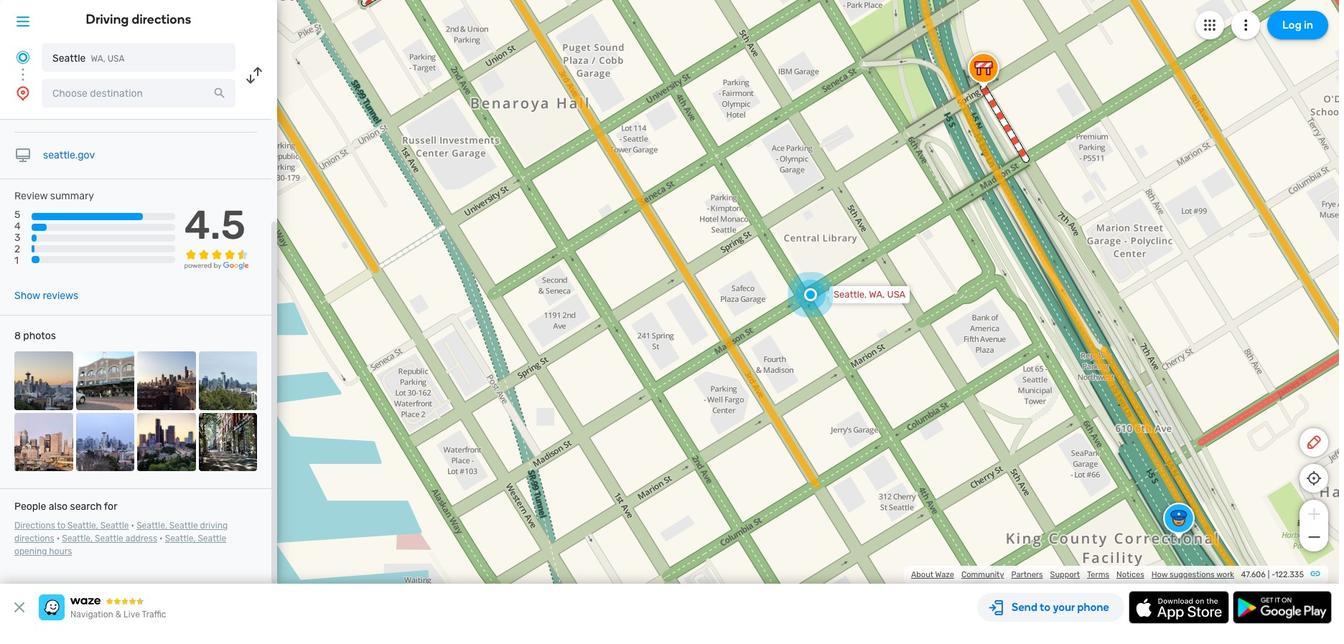 Task type: describe. For each thing, give the bounding box(es) containing it.
opening
[[14, 547, 47, 557]]

link image
[[1310, 569, 1321, 580]]

partners
[[1012, 571, 1043, 580]]

current location image
[[14, 49, 32, 66]]

3
[[14, 232, 20, 244]]

seattle, for seattle, seattle address
[[62, 534, 93, 544]]

5 4 3 2 1
[[14, 209, 21, 267]]

zoom out image
[[1305, 529, 1323, 547]]

usa for seattle
[[108, 54, 125, 64]]

zoom in image
[[1305, 506, 1323, 524]]

122.335
[[1275, 571, 1304, 580]]

also
[[49, 501, 68, 514]]

show reviews
[[14, 290, 78, 302]]

image 4 of seattle, seattle image
[[199, 352, 257, 411]]

seattle for seattle, seattle driving directions
[[169, 521, 198, 532]]

traffic
[[142, 610, 166, 620]]

seattle, for seattle, seattle opening hours
[[165, 534, 196, 544]]

seattle, seattle driving directions
[[14, 521, 228, 544]]

seattle, for seattle, seattle driving directions
[[137, 521, 167, 532]]

directions to seattle, seattle
[[14, 521, 129, 532]]

reviews
[[43, 290, 78, 302]]

image 7 of seattle, seattle image
[[137, 413, 196, 472]]

image 6 of seattle, seattle image
[[76, 413, 134, 472]]

terms link
[[1087, 571, 1110, 580]]

support
[[1050, 571, 1080, 580]]

terms
[[1087, 571, 1110, 580]]

image 5 of seattle, seattle image
[[14, 413, 73, 472]]

navigation & live traffic
[[70, 610, 166, 620]]

seattle, for seattle, wa, usa
[[834, 289, 867, 300]]

seattle, wa, usa
[[834, 289, 906, 300]]

about
[[911, 571, 934, 580]]

8
[[14, 330, 21, 343]]

review summary
[[14, 190, 94, 203]]

seattle.gov link
[[43, 149, 95, 162]]

partners link
[[1012, 571, 1043, 580]]

for
[[104, 501, 117, 514]]

|
[[1268, 571, 1270, 580]]

image 2 of seattle, seattle image
[[76, 352, 134, 411]]

seattle, seattle address link
[[62, 534, 157, 544]]

suggestions
[[1170, 571, 1215, 580]]

seattle for seattle, seattle opening hours
[[198, 534, 226, 544]]

driving directions
[[86, 11, 191, 27]]

1
[[14, 255, 19, 267]]

-
[[1272, 571, 1275, 580]]

driving
[[86, 11, 129, 27]]

Choose destination text field
[[42, 79, 236, 108]]

computer image
[[14, 147, 32, 164]]

wa, for seattle,
[[869, 289, 885, 300]]

seattle for seattle, seattle address
[[95, 534, 123, 544]]

about waze community partners support terms notices how suggestions work 47.606 | -122.335
[[911, 571, 1304, 580]]



Task type: locate. For each thing, give the bounding box(es) containing it.
5
[[14, 209, 20, 221]]

community link
[[962, 571, 1004, 580]]

hours
[[49, 547, 72, 557]]

wa,
[[91, 54, 105, 64], [869, 289, 885, 300]]

seattle.gov
[[43, 149, 95, 162]]

how suggestions work link
[[1152, 571, 1235, 580]]

image 3 of seattle, seattle image
[[137, 352, 196, 411]]

0 vertical spatial wa,
[[91, 54, 105, 64]]

4.5
[[184, 202, 246, 249]]

0 horizontal spatial usa
[[108, 54, 125, 64]]

seattle, inside seattle, seattle driving directions
[[137, 521, 167, 532]]

wa, for seattle
[[91, 54, 105, 64]]

seattle
[[52, 52, 86, 65], [100, 521, 129, 532], [169, 521, 198, 532], [95, 534, 123, 544], [198, 534, 226, 544]]

0 horizontal spatial wa,
[[91, 54, 105, 64]]

0 vertical spatial directions
[[132, 11, 191, 27]]

waze
[[935, 571, 954, 580]]

directions to seattle, seattle link
[[14, 521, 129, 532]]

seattle, seattle opening hours link
[[14, 534, 226, 557]]

live
[[124, 610, 140, 620]]

navigation
[[70, 610, 113, 620]]

to
[[57, 521, 65, 532]]

seattle inside seattle, seattle opening hours
[[198, 534, 226, 544]]

&
[[115, 610, 121, 620]]

47.606
[[1241, 571, 1266, 580]]

directions inside seattle, seattle driving directions
[[14, 534, 54, 544]]

people also search for
[[14, 501, 117, 514]]

notices link
[[1117, 571, 1145, 580]]

search
[[70, 501, 102, 514]]

driving
[[200, 521, 228, 532]]

seattle, inside seattle, seattle opening hours
[[165, 534, 196, 544]]

1 horizontal spatial wa,
[[869, 289, 885, 300]]

1 horizontal spatial directions
[[132, 11, 191, 27]]

notices
[[1117, 571, 1145, 580]]

how
[[1152, 571, 1168, 580]]

directions
[[132, 11, 191, 27], [14, 534, 54, 544]]

image 1 of seattle, seattle image
[[14, 352, 73, 411]]

seattle, seattle opening hours
[[14, 534, 226, 557]]

directions down directions
[[14, 534, 54, 544]]

location image
[[14, 85, 32, 102]]

seattle, seattle driving directions link
[[14, 521, 228, 544]]

support link
[[1050, 571, 1080, 580]]

usa inside seattle wa, usa
[[108, 54, 125, 64]]

1 horizontal spatial usa
[[887, 289, 906, 300]]

people
[[14, 501, 46, 514]]

seattle,
[[834, 289, 867, 300], [68, 521, 98, 532], [137, 521, 167, 532], [62, 534, 93, 544], [165, 534, 196, 544]]

address
[[126, 534, 157, 544]]

8 photos
[[14, 330, 56, 343]]

work
[[1217, 571, 1235, 580]]

1 vertical spatial usa
[[887, 289, 906, 300]]

about waze link
[[911, 571, 954, 580]]

image 8 of seattle, seattle image
[[199, 413, 257, 472]]

seattle inside seattle, seattle driving directions
[[169, 521, 198, 532]]

pencil image
[[1306, 434, 1323, 452]]

summary
[[50, 190, 94, 203]]

review
[[14, 190, 48, 203]]

seattle, seattle address
[[62, 534, 157, 544]]

0 horizontal spatial directions
[[14, 534, 54, 544]]

2
[[14, 244, 20, 256]]

x image
[[11, 600, 28, 617]]

0 vertical spatial usa
[[108, 54, 125, 64]]

wa, inside seattle wa, usa
[[91, 54, 105, 64]]

directions right driving
[[132, 11, 191, 27]]

1 vertical spatial wa,
[[869, 289, 885, 300]]

directions
[[14, 521, 55, 532]]

community
[[962, 571, 1004, 580]]

photos
[[23, 330, 56, 343]]

show
[[14, 290, 40, 302]]

1 vertical spatial directions
[[14, 534, 54, 544]]

usa for seattle,
[[887, 289, 906, 300]]

usa
[[108, 54, 125, 64], [887, 289, 906, 300]]

4
[[14, 221, 21, 233]]

seattle wa, usa
[[52, 52, 125, 65]]



Task type: vqa. For each thing, say whether or not it's contained in the screenshot.
best in the we believe the best mobility solutions come from working together, so our partner programs are all free.
no



